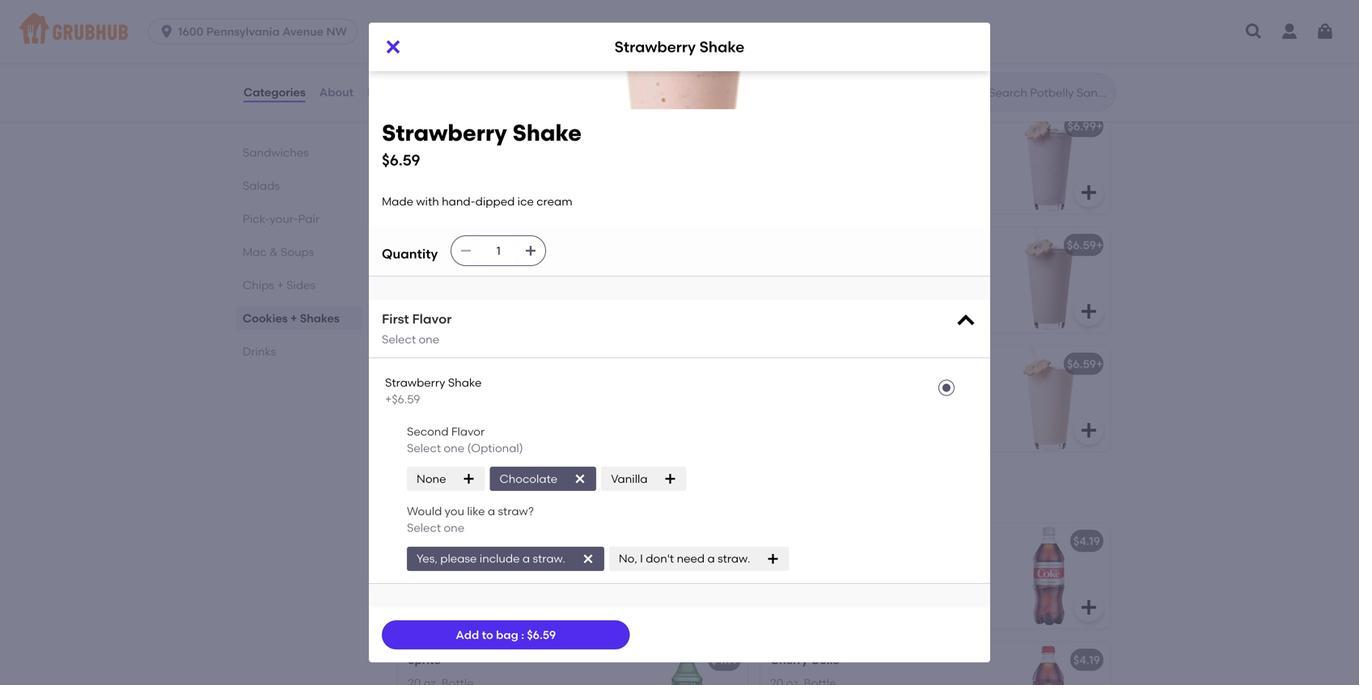 Task type: describe. For each thing, give the bounding box(es) containing it.
strawberry inside 'strawberry shake +$6.59'
[[385, 376, 445, 390]]

:
[[521, 628, 524, 642]]

bottle for coke
[[441, 557, 474, 571]]

pennsylvania
[[206, 25, 280, 38]]

$6.99 +
[[1068, 119, 1103, 133]]

yes, please include a straw.
[[417, 552, 565, 566]]

dozen
[[408, 142, 442, 156]]

sprite image
[[626, 642, 747, 685]]

diet coke
[[770, 534, 824, 548]]

coke for diet
[[796, 534, 824, 548]]

Input item quantity number field
[[481, 236, 516, 265]]

coke up the yes,
[[408, 534, 437, 548]]

vanilla
[[483, 278, 519, 291]]

add
[[456, 628, 479, 642]]

hand- inside cold-brewed arabica coffee and hand-dipped vanilla ice cream. shake and wake!
[[408, 278, 441, 291]]

need
[[677, 552, 705, 566]]

20 oz. bottle for coke
[[408, 557, 474, 571]]

to
[[482, 628, 493, 642]]

cold-brewed arabica coffee and hand-dipped vanilla ice cream. shake and wake!
[[408, 261, 589, 308]]

of
[[433, 119, 444, 133]]

don't
[[646, 552, 674, 566]]

bag
[[408, 119, 430, 133]]

bag
[[496, 628, 518, 642]]

chocolatey
[[800, 23, 861, 37]]

1600 pennsylvania avenue nw button
[[148, 19, 364, 44]]

chocolate
[[500, 472, 558, 486]]

cherry
[[770, 653, 808, 667]]

caramel
[[805, 40, 851, 54]]

coffee
[[530, 261, 565, 275]]

cold brew shake
[[408, 238, 502, 252]]

salads
[[243, 179, 280, 193]]

mini
[[447, 119, 470, 133]]

daily
[[475, 23, 501, 37]]

a for straw.
[[522, 552, 530, 566]]

&
[[269, 245, 278, 259]]

cold brew shake image
[[626, 227, 747, 333]]

bottle for diet coke
[[804, 557, 836, 571]]

cookies
[[408, 159, 449, 172]]

$4.19 for coke
[[711, 534, 738, 548]]

dipped inside cold-brewed arabica coffee and hand-dipped vanilla ice cream. shake and wake!
[[441, 278, 481, 291]]

shake inside 'strawberry shake +$6.59'
[[448, 376, 482, 390]]

bag of mini cookies image
[[626, 108, 747, 214]]

nw
[[326, 25, 347, 38]]

no,
[[619, 552, 637, 566]]

1 horizontal spatial cookies
[[473, 119, 518, 133]]

2 horizontal spatial a
[[707, 552, 715, 566]]

would
[[407, 505, 442, 518]]

baked fresh daily
[[408, 23, 501, 37]]

one for first
[[419, 333, 439, 346]]

bag of mini cookies
[[408, 119, 518, 133]]

rich,
[[770, 23, 797, 37]]

you
[[445, 505, 464, 518]]

cold
[[408, 238, 434, 252]]

$4.19 for diet coke
[[1073, 534, 1100, 548]]

add to bag : $6.59
[[456, 628, 556, 642]]

+$6.59
[[385, 392, 420, 406]]

avenue
[[282, 25, 324, 38]]

include
[[480, 552, 520, 566]]

diet
[[770, 534, 793, 548]]

cold-
[[408, 261, 439, 275]]

second
[[407, 425, 449, 439]]

bar
[[913, 23, 932, 37]]

like
[[467, 505, 485, 518]]

vanilla for vanilla shake
[[770, 357, 808, 371]]

1 horizontal spatial and
[[568, 261, 589, 275]]

i
[[640, 552, 643, 566]]

$4.19 for cherry coke
[[1073, 653, 1100, 667]]

(optional)
[[467, 441, 523, 455]]

about
[[319, 85, 354, 99]]

20 oz. bottle for diet coke
[[770, 557, 836, 571]]

2 straw. from the left
[[718, 552, 750, 566]]

cherry coke image
[[989, 642, 1110, 685]]

chips + sides
[[243, 278, 316, 292]]

$6.59 for strawberry shake image
[[705, 357, 734, 371]]

first
[[382, 311, 409, 327]]

select for first
[[382, 333, 416, 346]]

Search Potbelly Sandwich Works search field
[[987, 85, 1111, 100]]

ice inside cold-brewed arabica coffee and hand-dipped vanilla ice cream. shake and wake!
[[522, 278, 538, 291]]

dozen mini oatmeal chocolate chip cookies
[[408, 142, 602, 172]]

1 vertical spatial cookies
[[243, 311, 288, 325]]

reviews button
[[367, 63, 413, 121]]

arabica
[[483, 261, 527, 275]]

$6.59 + for vanilla shake
[[1067, 357, 1103, 371]]

pair
[[298, 212, 320, 226]]

1600
[[178, 25, 204, 38]]

vanilla for vanilla
[[611, 472, 648, 486]]

svg image inside 1600 pennsylvania avenue nw button
[[159, 23, 175, 40]]

mac & soups
[[243, 245, 314, 259]]



Task type: locate. For each thing, give the bounding box(es) containing it.
1 horizontal spatial straw.
[[718, 552, 750, 566]]

straw. right 'include'
[[533, 552, 565, 566]]

oatmeal for chocolate
[[471, 142, 517, 156]]

svg image
[[1244, 22, 1264, 41], [383, 37, 403, 57], [717, 64, 736, 83], [1079, 183, 1099, 202], [460, 244, 473, 257], [524, 244, 537, 257], [1079, 302, 1099, 321], [955, 310, 977, 333], [1079, 421, 1099, 440], [582, 552, 594, 565], [766, 552, 779, 565]]

cookies + shakes
[[243, 311, 340, 325]]

$6.59 for vanilla shake image
[[1067, 357, 1096, 371]]

chocolate
[[520, 142, 576, 156]]

vanilla shake
[[770, 357, 845, 371]]

1 horizontal spatial vanilla
[[770, 357, 808, 371]]

drinks
[[243, 345, 276, 358], [395, 485, 449, 506]]

flavor inside second flavor select one (optional)
[[451, 425, 485, 439]]

rich, chocolatey oatmeal bar with sweet caramel button
[[760, 0, 1110, 95]]

one inside first flavor select one
[[419, 333, 439, 346]]

$6.99
[[1068, 119, 1096, 133]]

chip
[[578, 142, 602, 156]]

coke
[[408, 534, 437, 548], [796, 534, 824, 548], [811, 653, 839, 667]]

bottle right the yes,
[[441, 557, 474, 571]]

svg image inside "main navigation" "navigation"
[[1244, 22, 1264, 41]]

0 horizontal spatial oz.
[[424, 557, 439, 571]]

0 vertical spatial vanilla
[[770, 357, 808, 371]]

20 down diet
[[770, 557, 783, 571]]

cream.
[[541, 278, 580, 291]]

pick-
[[243, 212, 270, 226]]

mac
[[243, 245, 267, 259]]

flavor right first
[[412, 311, 452, 327]]

flavor for second flavor
[[451, 425, 485, 439]]

shake
[[699, 38, 745, 56], [513, 119, 582, 146], [468, 238, 502, 252], [408, 294, 441, 308], [472, 357, 506, 371], [811, 357, 845, 371], [448, 376, 482, 390]]

select for second
[[407, 441, 441, 455]]

1 vertical spatial one
[[444, 441, 464, 455]]

0 horizontal spatial 20 oz. bottle
[[408, 557, 474, 571]]

$6.59 +
[[1067, 238, 1103, 252], [705, 357, 741, 371], [1067, 357, 1103, 371]]

0 horizontal spatial bottle
[[441, 557, 474, 571]]

one inside "would you like a straw? select one"
[[444, 521, 464, 535]]

0 vertical spatial drinks
[[243, 345, 276, 358]]

+
[[1096, 119, 1103, 133], [1096, 238, 1103, 252], [277, 278, 284, 292], [290, 311, 297, 325], [734, 357, 741, 371], [1096, 357, 1103, 371]]

your-
[[270, 212, 298, 226]]

select down 'would'
[[407, 521, 441, 535]]

wake!
[[469, 294, 501, 308]]

categories
[[243, 85, 306, 99]]

oatmeal right mini on the top of page
[[471, 142, 517, 156]]

select inside first flavor select one
[[382, 333, 416, 346]]

oatmeal for bar
[[864, 23, 910, 37]]

1 vertical spatial flavor
[[451, 425, 485, 439]]

0 horizontal spatial strawberry shake
[[408, 357, 506, 371]]

oatmeal inside "rich, chocolatey oatmeal bar with sweet caramel"
[[864, 23, 910, 37]]

one up 'strawberry shake +$6.59'
[[419, 333, 439, 346]]

shake inside cold-brewed arabica coffee and hand-dipped vanilla ice cream. shake and wake!
[[408, 294, 441, 308]]

a right the like
[[488, 505, 495, 518]]

0 horizontal spatial 20
[[408, 557, 421, 571]]

brew
[[437, 238, 465, 252]]

oatmeal inside dozen mini oatmeal chocolate chip cookies
[[471, 142, 517, 156]]

select inside "would you like a straw? select one"
[[407, 521, 441, 535]]

sweet
[[770, 40, 802, 54]]

oz.
[[424, 557, 439, 571], [786, 557, 801, 571]]

0 horizontal spatial straw.
[[533, 552, 565, 566]]

one
[[419, 333, 439, 346], [444, 441, 464, 455], [444, 521, 464, 535]]

$6.59 inside strawberry shake $6.59
[[382, 151, 420, 169]]

drinks left the like
[[395, 485, 449, 506]]

straw?
[[498, 505, 534, 518]]

flavor up (optional)
[[451, 425, 485, 439]]

diet coke image
[[989, 523, 1110, 629]]

chips
[[243, 278, 274, 292]]

20 for diet coke
[[770, 557, 783, 571]]

$6.59 + for strawberry shake
[[705, 357, 741, 371]]

0 vertical spatial cookies
[[473, 119, 518, 133]]

chocolate brownie cookie image
[[626, 0, 747, 95]]

20 oz. bottle
[[408, 557, 474, 571], [770, 557, 836, 571]]

0 horizontal spatial vanilla
[[611, 472, 648, 486]]

oz. down diet coke at the right bottom of page
[[786, 557, 801, 571]]

yes,
[[417, 552, 438, 566]]

1 bottle from the left
[[441, 557, 474, 571]]

0 vertical spatial flavor
[[412, 311, 452, 327]]

main navigation navigation
[[0, 0, 1359, 63]]

a right 'include'
[[522, 552, 530, 566]]

select down first
[[382, 333, 416, 346]]

strawberry inside strawberry shake $6.59
[[382, 119, 507, 146]]

strawberry shake $6.59
[[382, 119, 582, 169]]

0 horizontal spatial oatmeal
[[471, 142, 517, 156]]

shake inside strawberry shake $6.59
[[513, 119, 582, 146]]

one down you
[[444, 521, 464, 535]]

20 oz. bottle down diet coke at the right bottom of page
[[770, 557, 836, 571]]

0 vertical spatial strawberry shake
[[615, 38, 745, 56]]

sandwiches
[[243, 146, 309, 159]]

2 vertical spatial select
[[407, 521, 441, 535]]

0 horizontal spatial a
[[488, 505, 495, 518]]

0 vertical spatial one
[[419, 333, 439, 346]]

pick-your-pair
[[243, 212, 320, 226]]

coke right diet
[[796, 534, 824, 548]]

2 20 from the left
[[770, 557, 783, 571]]

0 horizontal spatial drinks
[[243, 345, 276, 358]]

20 oz. bottle down "would you like a straw? select one"
[[408, 557, 474, 571]]

made with hand-dipped ice cream
[[382, 194, 572, 208], [770, 261, 961, 275], [408, 380, 598, 394], [770, 380, 961, 394]]

no, i don't need a straw.
[[619, 552, 750, 566]]

fresh
[[445, 23, 472, 37]]

a for straw?
[[488, 505, 495, 518]]

1 20 from the left
[[408, 557, 421, 571]]

sprite
[[408, 653, 441, 667]]

would you like a straw? select one
[[407, 505, 534, 535]]

none
[[417, 472, 446, 486]]

flavor
[[412, 311, 452, 327], [451, 425, 485, 439]]

shakes
[[300, 311, 340, 325]]

1 vertical spatial oatmeal
[[471, 142, 517, 156]]

cream
[[537, 194, 572, 208], [925, 261, 961, 275], [562, 380, 598, 394], [925, 380, 961, 394]]

brewed
[[439, 261, 480, 275]]

bottle down diet coke at the right bottom of page
[[804, 557, 836, 571]]

1 straw. from the left
[[533, 552, 565, 566]]

please
[[440, 552, 477, 566]]

quantity
[[382, 246, 438, 262]]

1 vertical spatial select
[[407, 441, 441, 455]]

strawberry shake +$6.59
[[385, 376, 482, 406]]

a inside "would you like a straw? select one"
[[488, 505, 495, 518]]

1600 pennsylvania avenue nw
[[178, 25, 347, 38]]

dream bar image
[[989, 0, 1110, 95]]

about button
[[318, 63, 354, 121]]

sides
[[286, 278, 316, 292]]

1 horizontal spatial strawberry shake
[[615, 38, 745, 56]]

oz. for coke
[[424, 557, 439, 571]]

1 horizontal spatial oatmeal
[[864, 23, 910, 37]]

oatmeal left bar
[[864, 23, 910, 37]]

2 oz. from the left
[[786, 557, 801, 571]]

20 left please
[[408, 557, 421, 571]]

0 vertical spatial and
[[568, 261, 589, 275]]

cookies up dozen mini oatmeal chocolate chip cookies
[[473, 119, 518, 133]]

1 vertical spatial vanilla
[[611, 472, 648, 486]]

mini
[[445, 142, 468, 156]]

with inside "rich, chocolatey oatmeal bar with sweet caramel"
[[935, 23, 958, 37]]

oz. for diet coke
[[786, 557, 801, 571]]

one down second
[[444, 441, 464, 455]]

select down second
[[407, 441, 441, 455]]

a
[[488, 505, 495, 518], [522, 552, 530, 566], [707, 552, 715, 566]]

1 horizontal spatial bottle
[[804, 557, 836, 571]]

strawberry
[[615, 38, 696, 56], [382, 119, 507, 146], [408, 357, 469, 371], [385, 376, 445, 390]]

1 horizontal spatial 20
[[770, 557, 783, 571]]

1 oz. from the left
[[424, 557, 439, 571]]

0 vertical spatial oatmeal
[[864, 23, 910, 37]]

2 bottle from the left
[[804, 557, 836, 571]]

baked
[[408, 23, 442, 37]]

svg image
[[1315, 22, 1335, 41], [159, 23, 175, 40], [1079, 64, 1099, 83], [462, 473, 475, 486], [574, 473, 587, 486], [664, 473, 677, 486], [717, 598, 736, 617], [1079, 598, 1099, 617]]

1 vertical spatial and
[[444, 294, 466, 308]]

select inside second flavor select one (optional)
[[407, 441, 441, 455]]

second flavor select one (optional)
[[407, 425, 523, 455]]

and up cream.
[[568, 261, 589, 275]]

$4.19 for sprite
[[711, 653, 738, 667]]

categories button
[[243, 63, 306, 121]]

1 horizontal spatial a
[[522, 552, 530, 566]]

and left wake! at the top of page
[[444, 294, 466, 308]]

a right 'need'
[[707, 552, 715, 566]]

1 vertical spatial strawberry shake
[[408, 357, 506, 371]]

coke image
[[626, 523, 747, 629]]

and
[[568, 261, 589, 275], [444, 294, 466, 308]]

vanilla shake image
[[989, 346, 1110, 451]]

soups
[[281, 245, 314, 259]]

1 horizontal spatial oz.
[[786, 557, 801, 571]]

1 horizontal spatial 20 oz. bottle
[[770, 557, 836, 571]]

drinks down cookies + shakes on the left of the page
[[243, 345, 276, 358]]

strawberry shake
[[615, 38, 745, 56], [408, 357, 506, 371]]

made
[[382, 194, 413, 208], [770, 261, 802, 275], [408, 380, 439, 394], [770, 380, 802, 394]]

1 vertical spatial drinks
[[395, 485, 449, 506]]

first flavor select one
[[382, 311, 452, 346]]

oz. left please
[[424, 557, 439, 571]]

straw. right 'need'
[[718, 552, 750, 566]]

dipped
[[475, 194, 515, 208], [864, 261, 903, 275], [441, 278, 481, 291], [501, 380, 541, 394], [864, 380, 903, 394]]

flavor for first flavor
[[412, 311, 452, 327]]

cherry coke
[[770, 653, 839, 667]]

1 horizontal spatial drinks
[[395, 485, 449, 506]]

$6.59
[[382, 151, 420, 169], [1067, 238, 1096, 252], [705, 357, 734, 371], [1067, 357, 1096, 371], [527, 628, 556, 642]]

coke right cherry
[[811, 653, 839, 667]]

hand-
[[442, 194, 475, 208], [830, 261, 864, 275], [408, 278, 441, 291], [468, 380, 501, 394], [830, 380, 864, 394]]

cookies down "chips"
[[243, 311, 288, 325]]

1 20 oz. bottle from the left
[[408, 557, 474, 571]]

2 20 oz. bottle from the left
[[770, 557, 836, 571]]

0 vertical spatial select
[[382, 333, 416, 346]]

one for second
[[444, 441, 464, 455]]

coke for cherry
[[811, 653, 839, 667]]

baked fresh daily button
[[398, 0, 747, 95]]

flavor inside first flavor select one
[[412, 311, 452, 327]]

20 for coke
[[408, 557, 421, 571]]

strawberry shake image
[[626, 346, 747, 451]]

$6.59 for chocolate shake image
[[1067, 238, 1096, 252]]

one inside second flavor select one (optional)
[[444, 441, 464, 455]]

straw.
[[533, 552, 565, 566], [718, 552, 750, 566]]

reviews
[[367, 85, 412, 99]]

oreo® cookie shake image
[[989, 108, 1110, 214]]

rich, chocolatey oatmeal bar with sweet caramel
[[770, 23, 958, 54]]

2 vertical spatial one
[[444, 521, 464, 535]]

chocolate shake image
[[989, 227, 1110, 333]]

ice
[[517, 194, 534, 208], [906, 261, 922, 275], [522, 278, 538, 291], [543, 380, 560, 394], [906, 380, 922, 394]]

0 horizontal spatial cookies
[[243, 311, 288, 325]]

0 horizontal spatial and
[[444, 294, 466, 308]]



Task type: vqa. For each thing, say whether or not it's contained in the screenshot.
COKE IMAGE
yes



